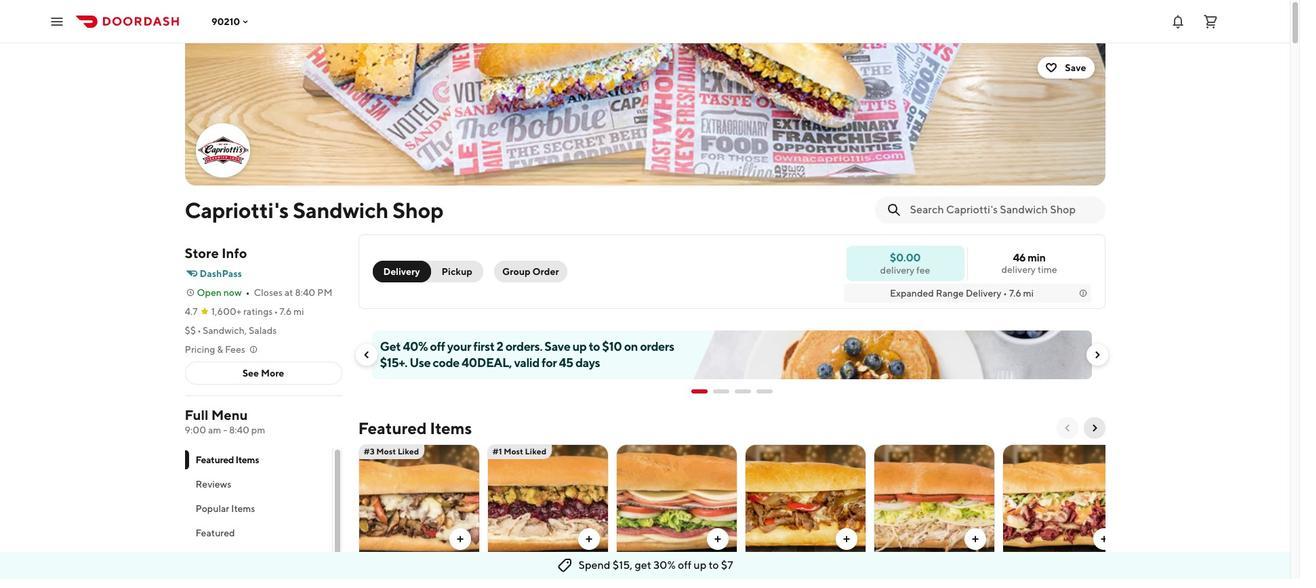 Task type: vqa. For each thing, say whether or not it's contained in the screenshot.
$0.00
yes



Task type: describe. For each thing, give the bounding box(es) containing it.
to inside get 40% off your first 2 orders. save up to $10 on orders $15+.  use code 40deal, valid for 45 days
[[589, 340, 600, 354]]

reviews button
[[185, 473, 332, 497]]

featured inside button
[[196, 528, 235, 539]]

min
[[1028, 252, 1046, 265]]

classic italian button
[[616, 445, 738, 580]]

group order button
[[494, 261, 567, 283]]

• right $$
[[197, 326, 201, 336]]

add item to cart image for homemade turkey image
[[970, 534, 981, 545]]

featured button
[[185, 522, 332, 546]]

featured inside heading
[[358, 419, 427, 438]]

pickup
[[442, 267, 473, 277]]

closes
[[254, 288, 283, 298]]

liked for #1 most liked
[[525, 447, 547, 457]]

pricing
[[185, 345, 215, 355]]

expanded
[[890, 288, 934, 299]]

0 horizontal spatial 7.6
[[280, 307, 292, 317]]

on
[[624, 340, 638, 354]]

get 40% off your first 2 orders. save up to $10 on orders $15+.  use code 40deal, valid for 45 days
[[380, 340, 675, 370]]

0 vertical spatial previous button of carousel image
[[361, 350, 372, 361]]

add item to cart image for classic italian image at the bottom of the page
[[712, 534, 723, 545]]

40deal,
[[462, 356, 512, 370]]

add item to cart image
[[1099, 534, 1110, 545]]

open now
[[197, 288, 242, 298]]

Item Search search field
[[911, 203, 1095, 218]]

Delivery radio
[[373, 261, 431, 283]]

most for #1
[[504, 447, 524, 457]]

am
[[208, 425, 221, 436]]

save button
[[1039, 57, 1095, 79]]

add item to cart image for classic cheese steak image
[[455, 534, 466, 545]]

most for #3
[[377, 447, 396, 457]]

popular items button
[[185, 497, 332, 522]]

store info
[[185, 246, 247, 261]]

orders
[[640, 340, 675, 354]]

$15+.
[[380, 356, 408, 370]]

1 vertical spatial previous button of carousel image
[[1062, 423, 1073, 434]]

your
[[447, 340, 471, 354]]

open
[[197, 288, 222, 298]]

&
[[217, 345, 223, 355]]

valid
[[514, 356, 540, 370]]

0 horizontal spatial mi
[[294, 307, 304, 317]]

full menu 9:00 am - 8:40 pm
[[185, 408, 265, 436]]

group order
[[503, 267, 559, 277]]

reviews
[[196, 480, 232, 490]]

save inside button
[[1066, 62, 1087, 73]]

1 horizontal spatial off
[[678, 560, 692, 572]]

Pickup radio
[[423, 261, 484, 283]]

time
[[1038, 265, 1058, 275]]

$$ • sandwich, salads
[[185, 326, 277, 336]]

menu
[[211, 408, 248, 423]]

hot
[[513, 564, 532, 576]]

add item to cart image for the hot bobbie 'image'
[[584, 534, 594, 545]]

up inside get 40% off your first 2 orders. save up to $10 on orders $15+.  use code 40deal, valid for 45 days
[[573, 340, 587, 354]]

$15,
[[613, 560, 633, 572]]

italian
[[658, 564, 687, 576]]

1 vertical spatial to
[[709, 560, 719, 572]]

cheese
[[196, 553, 229, 564]]

45
[[559, 356, 574, 370]]

classic
[[622, 564, 656, 576]]

classic italian image
[[617, 445, 737, 559]]

use
[[410, 356, 431, 370]]

fees
[[225, 345, 245, 355]]

select promotional banner element
[[691, 380, 773, 404]]

next button of carousel image
[[1092, 350, 1103, 361]]

for
[[542, 356, 557, 370]]

bobbie
[[534, 564, 568, 576]]

spend $15, get 30% off up to $7
[[579, 560, 734, 572]]

spend
[[579, 560, 611, 572]]

$7
[[721, 560, 734, 572]]

steaks
[[230, 553, 259, 564]]

liked for #3 most liked
[[398, 447, 419, 457]]

30%
[[654, 560, 676, 572]]

more
[[261, 368, 284, 379]]

dashpass
[[200, 269, 242, 279]]

first
[[474, 340, 495, 354]]

add item to cart image for wagyu cheese steak image
[[841, 534, 852, 545]]

shop
[[393, 197, 444, 223]]

info
[[222, 246, 247, 261]]

#1
[[493, 447, 502, 457]]

featured items heading
[[358, 418, 472, 439]]

orders.
[[506, 340, 543, 354]]

pricing & fees button
[[185, 343, 259, 357]]

off inside get 40% off your first 2 orders. save up to $10 on orders $15+.  use code 40deal, valid for 45 days
[[430, 340, 445, 354]]

$0.00 delivery fee
[[881, 251, 931, 276]]

salads
[[249, 326, 277, 336]]

the hot bobbie
[[493, 564, 568, 576]]

expanded range delivery • 7.6 mi
[[890, 288, 1034, 299]]

1 horizontal spatial 7.6
[[1010, 288, 1022, 299]]



Task type: locate. For each thing, give the bounding box(es) containing it.
get
[[635, 560, 652, 572]]

most inside button
[[377, 447, 396, 457]]

0 vertical spatial featured items
[[358, 419, 472, 438]]

classic italian
[[622, 564, 687, 576]]

2 most from the left
[[504, 447, 524, 457]]

8:40 right "at"
[[295, 288, 316, 298]]

7.6 mi
[[280, 307, 304, 317]]

8:40 right the -
[[229, 425, 250, 436]]

7.6 down 46 min delivery time
[[1010, 288, 1022, 299]]

previous button of carousel image
[[361, 350, 372, 361], [1062, 423, 1073, 434]]

2 vertical spatial items
[[231, 504, 255, 515]]

1 vertical spatial featured items
[[196, 455, 259, 466]]

1 horizontal spatial most
[[504, 447, 524, 457]]

sandwich
[[293, 197, 389, 223]]

0 horizontal spatial previous button of carousel image
[[361, 350, 372, 361]]

• right now
[[246, 288, 250, 298]]

0 vertical spatial to
[[589, 340, 600, 354]]

1 horizontal spatial featured items
[[358, 419, 472, 438]]

see
[[243, 368, 259, 379]]

1 horizontal spatial previous button of carousel image
[[1062, 423, 1073, 434]]

mi down 46 min delivery time
[[1024, 288, 1034, 299]]

popular items
[[196, 504, 255, 515]]

2 add item to cart image from the left
[[584, 534, 594, 545]]

delivery
[[1002, 265, 1036, 275], [881, 265, 915, 276]]

capriotti's sandwich shop
[[185, 197, 444, 223]]

up up the 'days'
[[573, 340, 587, 354]]

group
[[503, 267, 531, 277]]

0 vertical spatial delivery
[[384, 267, 420, 277]]

delivery inside radio
[[384, 267, 420, 277]]

1 vertical spatial delivery
[[966, 288, 1002, 299]]

expanded range delivery • 7.6 mi image
[[1078, 288, 1089, 299]]

1 horizontal spatial 8:40
[[295, 288, 316, 298]]

get
[[380, 340, 401, 354]]

2 vertical spatial featured
[[196, 528, 235, 539]]

featured items
[[358, 419, 472, 438], [196, 455, 259, 466]]

sandwich,
[[203, 326, 247, 336]]

2
[[497, 340, 504, 354]]

0 horizontal spatial off
[[430, 340, 445, 354]]

$0.00
[[890, 251, 921, 264]]

0 horizontal spatial liked
[[398, 447, 419, 457]]

0 horizontal spatial up
[[573, 340, 587, 354]]

8:40 inside full menu 9:00 am - 8:40 pm
[[229, 425, 250, 436]]

2 delivery from the left
[[881, 265, 915, 276]]

1 liked from the left
[[398, 447, 419, 457]]

to left '$7' at the right of the page
[[709, 560, 719, 572]]

at
[[285, 288, 293, 298]]

pm
[[252, 425, 265, 436]]

• left 7.6 mi
[[274, 307, 278, 317]]

see more
[[243, 368, 284, 379]]

1 vertical spatial featured
[[196, 455, 234, 466]]

days
[[576, 356, 600, 370]]

0 vertical spatial mi
[[1024, 288, 1034, 299]]

8:40
[[295, 288, 316, 298], [229, 425, 250, 436]]

the
[[493, 564, 512, 576]]

homemade turkey image
[[875, 445, 995, 559]]

90210 button
[[212, 16, 251, 27]]

cheese steaks
[[196, 553, 259, 564]]

most
[[377, 447, 396, 457], [504, 447, 524, 457]]

featured down popular
[[196, 528, 235, 539]]

wagyu cheese steak image
[[746, 445, 866, 559]]

-
[[223, 425, 227, 436]]

delivery
[[384, 267, 420, 277], [966, 288, 1002, 299]]

up left '$7' at the right of the page
[[694, 560, 707, 572]]

7.6
[[1010, 288, 1022, 299], [280, 307, 292, 317]]

order
[[533, 267, 559, 277]]

add item to cart image inside #3 most liked button
[[455, 534, 466, 545]]

notification bell image
[[1171, 13, 1187, 30]]

capriotti's sandwich shop image
[[185, 43, 1106, 186], [197, 125, 249, 176]]

46 min delivery time
[[1002, 252, 1058, 275]]

2 liked from the left
[[525, 447, 547, 457]]

0 vertical spatial items
[[430, 419, 472, 438]]

1 horizontal spatial liked
[[525, 447, 547, 457]]

items down code
[[430, 419, 472, 438]]

1 vertical spatial 7.6
[[280, 307, 292, 317]]

0 horizontal spatial 8:40
[[229, 425, 250, 436]]

items up reviews button
[[236, 455, 259, 466]]

90210
[[212, 16, 240, 27]]

0 vertical spatial 7.6
[[1010, 288, 1022, 299]]

store
[[185, 246, 219, 261]]

off up code
[[430, 340, 445, 354]]

open menu image
[[49, 13, 65, 30]]

4 add item to cart image from the left
[[841, 534, 852, 545]]

featured items up "#3 most liked"
[[358, 419, 472, 438]]

now
[[224, 288, 242, 298]]

9:00
[[185, 425, 206, 436]]

#3
[[364, 447, 375, 457]]

see more button
[[185, 363, 341, 385]]

delivery left pickup option
[[384, 267, 420, 277]]

most right #3
[[377, 447, 396, 457]]

1 vertical spatial save
[[545, 340, 571, 354]]

fee
[[917, 265, 931, 276]]

delivery inside $0.00 delivery fee
[[881, 265, 915, 276]]

mi
[[1024, 288, 1034, 299], [294, 307, 304, 317]]

0 vertical spatial save
[[1066, 62, 1087, 73]]

0 horizontal spatial to
[[589, 340, 600, 354]]

0 vertical spatial off
[[430, 340, 445, 354]]

featured up reviews
[[196, 455, 234, 466]]

capastrami image
[[1003, 445, 1123, 559]]

range
[[936, 288, 964, 299]]

•
[[246, 288, 250, 298], [1004, 288, 1008, 299], [274, 307, 278, 317], [197, 326, 201, 336]]

ratings
[[243, 307, 273, 317]]

1 vertical spatial mi
[[294, 307, 304, 317]]

items up featured button
[[231, 504, 255, 515]]

0 horizontal spatial save
[[545, 340, 571, 354]]

liked right #1
[[525, 447, 547, 457]]

classic cheese steak image
[[359, 445, 479, 559]]

1 vertical spatial off
[[678, 560, 692, 572]]

delivery right range
[[966, 288, 1002, 299]]

to up the 'days'
[[589, 340, 600, 354]]

#3 most liked button
[[358, 445, 480, 580]]

pm
[[317, 288, 333, 298]]

liked inside button
[[398, 447, 419, 457]]

1 vertical spatial 8:40
[[229, 425, 250, 436]]

4.7
[[185, 307, 198, 317]]

the hot bobbie image
[[488, 445, 608, 559]]

liked
[[398, 447, 419, 457], [525, 447, 547, 457]]

0 horizontal spatial featured items
[[196, 455, 259, 466]]

1 most from the left
[[377, 447, 396, 457]]

off right 30%
[[678, 560, 692, 572]]

1 add item to cart image from the left
[[455, 534, 466, 545]]

0 horizontal spatial delivery
[[384, 267, 420, 277]]

code
[[433, 356, 460, 370]]

46
[[1014, 252, 1026, 265]]

popular
[[196, 504, 229, 515]]

delivery down $0.00 at the right top
[[881, 265, 915, 276]]

previous button of carousel image left next button of carousel icon
[[1062, 423, 1073, 434]]

liked down featured items heading
[[398, 447, 419, 457]]

save inside get 40% off your first 2 orders. save up to $10 on orders $15+.  use code 40deal, valid for 45 days
[[545, 340, 571, 354]]

1 vertical spatial up
[[694, 560, 707, 572]]

1 horizontal spatial delivery
[[1002, 265, 1036, 275]]

• down 46 min delivery time
[[1004, 288, 1008, 299]]

1 horizontal spatial save
[[1066, 62, 1087, 73]]

5 add item to cart image from the left
[[970, 534, 981, 545]]

previous button of carousel image left get
[[361, 350, 372, 361]]

next button of carousel image
[[1090, 423, 1100, 434]]

$$
[[185, 326, 196, 336]]

7.6 down "at"
[[280, 307, 292, 317]]

featured up "#3 most liked"
[[358, 419, 427, 438]]

1 horizontal spatial to
[[709, 560, 719, 572]]

featured
[[358, 419, 427, 438], [196, 455, 234, 466], [196, 528, 235, 539]]

0 vertical spatial featured
[[358, 419, 427, 438]]

most right #1
[[504, 447, 524, 457]]

3 add item to cart image from the left
[[712, 534, 723, 545]]

order methods option group
[[373, 261, 484, 283]]

1 horizontal spatial delivery
[[966, 288, 1002, 299]]

#3 most liked
[[364, 447, 419, 457]]

full
[[185, 408, 209, 423]]

0 items, open order cart image
[[1203, 13, 1219, 30]]

mi down • closes at 8:40 pm
[[294, 307, 304, 317]]

up
[[573, 340, 587, 354], [694, 560, 707, 572]]

1,600+
[[211, 307, 242, 317]]

0 horizontal spatial delivery
[[881, 265, 915, 276]]

items inside button
[[231, 504, 255, 515]]

delivery inside 46 min delivery time
[[1002, 265, 1036, 275]]

$10
[[602, 340, 622, 354]]

items
[[430, 419, 472, 438], [236, 455, 259, 466], [231, 504, 255, 515]]

featured items up reviews
[[196, 455, 259, 466]]

1 horizontal spatial mi
[[1024, 288, 1034, 299]]

1,600+ ratings •
[[211, 307, 278, 317]]

delivery left time
[[1002, 265, 1036, 275]]

• closes at 8:40 pm
[[246, 288, 333, 298]]

add item to cart image inside classic italian button
[[712, 534, 723, 545]]

items inside heading
[[430, 419, 472, 438]]

1 delivery from the left
[[1002, 265, 1036, 275]]

off
[[430, 340, 445, 354], [678, 560, 692, 572]]

0 vertical spatial up
[[573, 340, 587, 354]]

40%
[[403, 340, 428, 354]]

1 horizontal spatial up
[[694, 560, 707, 572]]

0 vertical spatial 8:40
[[295, 288, 316, 298]]

0 horizontal spatial most
[[377, 447, 396, 457]]

capriotti's
[[185, 197, 289, 223]]

#1 most liked
[[493, 447, 547, 457]]

add item to cart image
[[455, 534, 466, 545], [584, 534, 594, 545], [712, 534, 723, 545], [841, 534, 852, 545], [970, 534, 981, 545]]

1 vertical spatial items
[[236, 455, 259, 466]]



